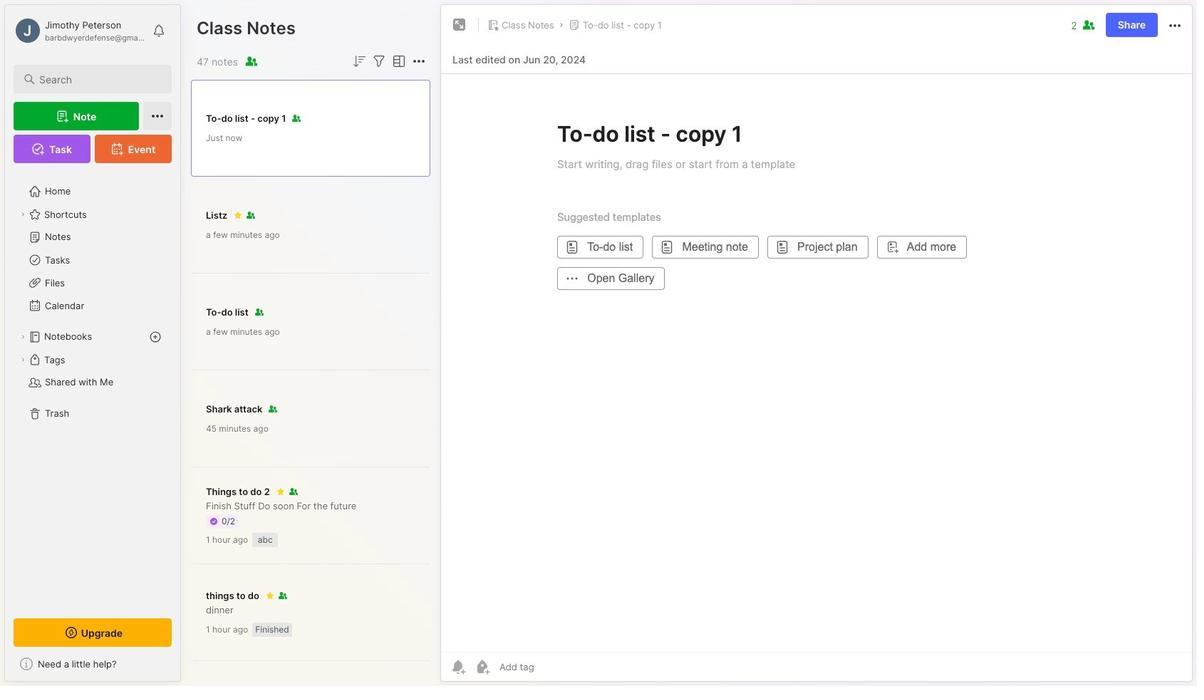 Task type: vqa. For each thing, say whether or not it's contained in the screenshot.
NEED A LITTLE HELP? FIELD on the bottom of the page
yes



Task type: describe. For each thing, give the bounding box(es) containing it.
View options field
[[388, 53, 408, 70]]

add filters image
[[371, 53, 388, 70]]

add a reminder image
[[450, 659, 467, 676]]

main element
[[0, 0, 185, 686]]

Search text field
[[39, 73, 159, 86]]

none search field inside main element
[[39, 71, 159, 88]]

expand notebooks image
[[19, 333, 27, 341]]

0 horizontal spatial more actions field
[[411, 53, 428, 70]]

click to collapse image
[[175, 658, 186, 675]]

add tag image
[[474, 659, 491, 676]]

expand note image
[[451, 16, 468, 33]]

note window element
[[440, 4, 1193, 686]]

NEED A LITTLE HELP? field
[[5, 653, 180, 676]]

more actions image for more actions field to the left
[[411, 53, 428, 70]]



Task type: locate. For each thing, give the bounding box(es) containing it.
0 vertical spatial more actions field
[[1167, 16, 1184, 34]]

Add filters field
[[371, 53, 388, 70]]

Sort options field
[[351, 53, 368, 70]]

1 horizontal spatial more actions image
[[1167, 17, 1184, 34]]

1 horizontal spatial more actions field
[[1167, 16, 1184, 34]]

None search field
[[39, 71, 159, 88]]

Account field
[[14, 16, 145, 45]]

0 horizontal spatial more actions image
[[411, 53, 428, 70]]

1 vertical spatial more actions field
[[411, 53, 428, 70]]

1 vertical spatial more actions image
[[411, 53, 428, 70]]

more actions image for topmost more actions field
[[1167, 17, 1184, 34]]

2 members image
[[243, 53, 260, 70]]

Note Editor text field
[[441, 73, 1192, 652]]

0 vertical spatial more actions image
[[1167, 17, 1184, 34]]

More actions field
[[1167, 16, 1184, 34], [411, 53, 428, 70]]

Add tag field
[[498, 661, 606, 674]]

expand tags image
[[19, 356, 27, 364]]

more actions image
[[1167, 17, 1184, 34], [411, 53, 428, 70]]



